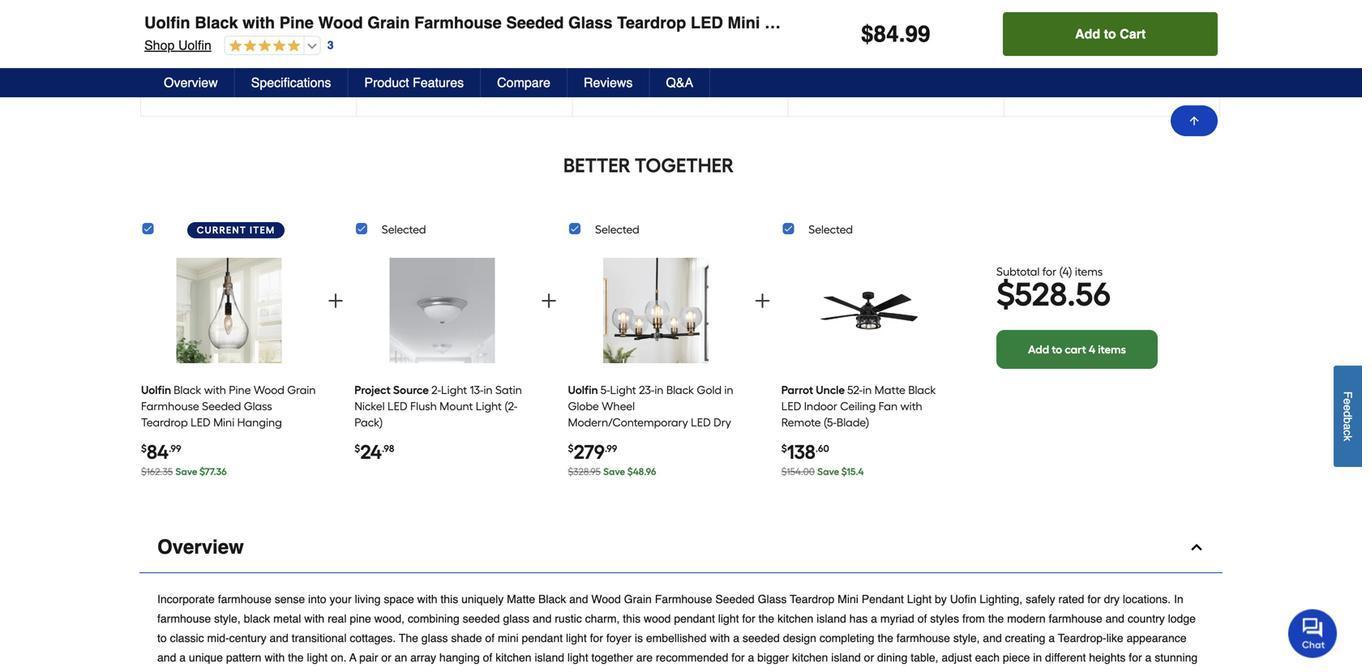Task type: locate. For each thing, give the bounding box(es) containing it.
1 vertical spatial rated
[[1059, 593, 1084, 606]]

5 stars image
[[225, 39, 301, 54]]

2 horizontal spatial glass
[[758, 593, 787, 606]]

teardrop
[[617, 13, 686, 32], [141, 416, 188, 429], [790, 593, 835, 606]]

parrot uncle 52-in matte black led indoor ceiling fan with remote (5-blade) image
[[817, 251, 922, 370]]

black inside 52-in matte black led indoor ceiling fan with remote (5-blade)
[[908, 383, 936, 397]]

save down $ 279 .99
[[603, 466, 625, 478]]

living
[[355, 593, 381, 606]]

for inside subtotal for ( 4 ) items $ 528 .56
[[1042, 265, 1057, 278]]

1 horizontal spatial rated
[[1059, 593, 1084, 606]]

like up "heights"
[[1107, 632, 1124, 645]]

parrot
[[781, 383, 813, 397]]

0 vertical spatial of
[[918, 612, 927, 625]]

$ inside $ 138 .60
[[781, 443, 787, 455]]

f e e d b a c k button
[[1334, 366, 1362, 467]]

teardrop up the $ 84 .99
[[141, 416, 188, 429]]

black up the $ 84 .99
[[174, 383, 201, 397]]

locations.
[[1123, 593, 1171, 606]]

0 horizontal spatial 4
[[1063, 265, 1069, 278]]

save for 138
[[817, 466, 839, 478]]

to inside button
[[1104, 26, 1116, 41]]

sense
[[275, 593, 305, 606]]

24 list item
[[355, 246, 530, 487]]

rated right the safely at the right bottom of page
[[1059, 593, 1084, 606]]

.99 inside $ 279 .99
[[605, 443, 617, 455]]

farmhouse up features
[[414, 13, 502, 32]]

items inside subtotal for ( 4 ) items $ 528 .56
[[1075, 265, 1103, 278]]

0 vertical spatial items
[[1075, 265, 1103, 278]]

2 horizontal spatial selected
[[809, 223, 853, 236]]

rated inside 5-light 23-in black gold in globe wheel modern/contemporary led dry rated chandelier
[[568, 432, 596, 446]]

1 horizontal spatial seeded
[[743, 632, 780, 645]]

with down into
[[304, 612, 324, 625]]

2 horizontal spatial save
[[817, 466, 839, 478]]

led down project source
[[388, 399, 408, 413]]

3 save from the left
[[817, 466, 839, 478]]

pine down the uolfin black with pine wood grain farmhouse seeded glass teardrop led mini hanging pendant light image
[[229, 383, 251, 397]]

1 horizontal spatial 84
[[874, 21, 899, 47]]

2 horizontal spatial more like this list item
[[573, 0, 788, 116]]

1 horizontal spatial more
[[430, 72, 457, 86]]

to for cart
[[1052, 342, 1062, 356]]

led inside 5-light 23-in black gold in globe wheel modern/contemporary led dry rated chandelier
[[691, 416, 711, 429]]

more
[[214, 72, 241, 86], [430, 72, 457, 86], [646, 72, 673, 86]]

2 more like this from the left
[[430, 72, 499, 86]]

1 horizontal spatial .99
[[605, 443, 617, 455]]

2 selected from the left
[[595, 223, 640, 236]]

overview button down shop uolfin
[[148, 68, 235, 97]]

4 for subtotal for ( 4 ) items $ 528 .56
[[1063, 265, 1069, 278]]

teardrop-
[[1058, 632, 1107, 645]]

0 vertical spatial rated
[[568, 432, 596, 446]]

in
[[484, 383, 493, 397], [655, 383, 664, 397], [724, 383, 733, 397], [863, 383, 872, 397], [1033, 651, 1042, 664]]

1 horizontal spatial style,
[[953, 632, 980, 645]]

overview
[[164, 75, 218, 90], [157, 536, 244, 558]]

$ inside the $ 84 .99
[[141, 443, 147, 455]]

in right gold
[[724, 383, 733, 397]]

52-
[[847, 383, 863, 397]]

this down "5 stars" image
[[264, 72, 283, 86]]

c
[[1342, 430, 1355, 435]]

77.36
[[205, 466, 227, 478]]

$328.95
[[568, 466, 601, 478]]

project source 2-light 13-in satin nickel led flush mount light (2-pack) image
[[390, 251, 495, 370]]

a down appearance
[[1145, 651, 1152, 664]]

glass up mini at the bottom
[[503, 612, 530, 625]]

this for 2nd more like this 'list item'
[[480, 72, 499, 86]]

style, up mid-
[[214, 612, 241, 625]]

1 or from the left
[[381, 651, 391, 664]]

0 vertical spatial add
[[1075, 26, 1100, 41]]

0 vertical spatial hanging
[[765, 13, 829, 32]]

add inside add to cart 4 items link
[[1028, 342, 1049, 356]]

style, down from
[[953, 632, 980, 645]]

like right reviews button
[[676, 72, 693, 86]]

this right features
[[480, 72, 499, 86]]

)
[[1069, 265, 1072, 278]]

a down classic
[[179, 651, 186, 664]]

1 more like this from the left
[[214, 72, 283, 86]]

matte up fan
[[875, 383, 906, 397]]

save inside 138 list item
[[817, 466, 839, 478]]

in inside 2-light 13-in satin nickel led flush mount light (2- pack)
[[484, 383, 493, 397]]

0 vertical spatial teardrop
[[617, 13, 686, 32]]

island up completing
[[817, 612, 846, 625]]

2-
[[431, 383, 441, 397]]

1 horizontal spatial more like this
[[430, 72, 499, 86]]

2 vertical spatial seeded
[[716, 593, 755, 606]]

flush
[[410, 399, 437, 413]]

led down parrot
[[781, 399, 801, 413]]

0 horizontal spatial grain
[[287, 383, 316, 397]]

1 vertical spatial grain
[[287, 383, 316, 397]]

0 vertical spatial grain
[[367, 13, 410, 32]]

0 vertical spatial overview
[[164, 75, 218, 90]]

2 horizontal spatial seeded
[[716, 593, 755, 606]]

2-light 13-in satin nickel led flush mount light (2- pack)
[[355, 383, 522, 429]]

1 horizontal spatial mini
[[728, 13, 760, 32]]

current item
[[197, 224, 275, 236]]

cottages.
[[350, 632, 396, 645]]

1 vertical spatial glass
[[244, 399, 272, 413]]

a
[[349, 651, 356, 664]]

0 vertical spatial seeded
[[463, 612, 500, 625]]

matte right uniquely
[[507, 593, 535, 606]]

1 horizontal spatial to
[[1052, 342, 1062, 356]]

2 horizontal spatial more like this button
[[632, 63, 728, 95]]

$ inside $ 279 .99
[[568, 443, 574, 455]]

2 more from the left
[[430, 72, 457, 86]]

0 vertical spatial to
[[1104, 26, 1116, 41]]

23-
[[639, 383, 655, 397]]

e up d
[[1342, 398, 1355, 405]]

1 horizontal spatial pendant
[[674, 612, 715, 625]]

2 e from the top
[[1342, 405, 1355, 411]]

pendant up the "myriad"
[[862, 593, 904, 606]]

space
[[384, 593, 414, 606]]

creating
[[1005, 632, 1046, 645]]

2 horizontal spatial wood
[[591, 593, 621, 606]]

.56
[[1067, 275, 1111, 314]]

black left gold
[[666, 383, 694, 397]]

279 list item
[[568, 246, 744, 487]]

mount
[[440, 399, 473, 413]]

2 horizontal spatial teardrop
[[790, 593, 835, 606]]

fan
[[879, 399, 898, 413]]

more right product
[[430, 72, 457, 86]]

uncle
[[816, 383, 845, 397]]

pendant left .
[[834, 13, 898, 32]]

84 up $162.35
[[147, 440, 169, 464]]

add for add to cart 4 items
[[1028, 342, 1049, 356]]

1 horizontal spatial glass
[[503, 612, 530, 625]]

1 vertical spatial farmhouse
[[141, 399, 199, 413]]

or left an
[[381, 651, 391, 664]]

pendant up embellished on the bottom of the page
[[674, 612, 715, 625]]

0 horizontal spatial style,
[[214, 612, 241, 625]]

2 .99 from the left
[[605, 443, 617, 455]]

this for third more like this 'list item' from the right
[[264, 72, 283, 86]]

selected
[[382, 223, 426, 236], [595, 223, 640, 236], [809, 223, 853, 236]]

2 save from the left
[[603, 466, 625, 478]]

a up k
[[1342, 423, 1355, 430]]

and
[[569, 593, 588, 606], [533, 612, 552, 625], [1106, 612, 1125, 625], [270, 632, 289, 645], [983, 632, 1002, 645], [157, 651, 176, 664]]

grain inside black with pine wood grain farmhouse seeded glass teardrop led mini hanging pendant light
[[287, 383, 316, 397]]

1 horizontal spatial save
[[603, 466, 625, 478]]

mini inside the incorporate farmhouse sense into your living space with this uniquely matte black and wood grain farmhouse seeded glass teardrop mini pendant light by uofin lighting, safely rated for dry locations.  in farmhouse style, black metal with real pine wood, combining seeded glass and rustic charm, this wood pendant light for the kitchen island has a myriad of styles from the modern farmhouse and country lodge to classic mid-century and transitional cottages. the glass shade of mini pendant light for foyer is embellished with a seeded design completing the farmhouse style, and creating a teardrop-like appearance and a unique pattern with the light on. a pair or an array hanging of kitchen island light together are recommended for a bigger kitchen island or dining table, adjust each piece in different heights for a stunn
[[838, 593, 859, 606]]

plus image for black with pine wood grain farmhouse seeded glass teardrop led mini hanging pendant light
[[326, 291, 345, 311]]

0 vertical spatial 84
[[874, 21, 899, 47]]

0 vertical spatial mini
[[728, 13, 760, 32]]

teardrop up design
[[790, 593, 835, 606]]

subtotal
[[997, 265, 1040, 278]]

3
[[327, 39, 334, 52]]

light down rustic
[[566, 632, 587, 645]]

2 vertical spatial grain
[[624, 593, 652, 606]]

wood
[[318, 13, 363, 32], [254, 383, 284, 397], [591, 593, 621, 606]]

to
[[1104, 26, 1116, 41], [1052, 342, 1062, 356], [157, 632, 167, 645]]

glass
[[568, 13, 613, 32], [244, 399, 272, 413], [758, 593, 787, 606]]

with right fan
[[901, 399, 923, 413]]

84 inside list item
[[147, 440, 169, 464]]

overview for "overview" button to the top
[[164, 75, 218, 90]]

in up the ceiling
[[863, 383, 872, 397]]

4
[[1063, 265, 1069, 278], [1089, 342, 1096, 356]]

0 horizontal spatial 84
[[147, 440, 169, 464]]

with right pattern
[[265, 651, 285, 664]]

seeded
[[506, 13, 564, 32], [202, 399, 241, 413], [716, 593, 755, 606]]

1 vertical spatial pine
[[229, 383, 251, 397]]

wood inside the incorporate farmhouse sense into your living space with this uniquely matte black and wood grain farmhouse seeded glass teardrop mini pendant light by uofin lighting, safely rated for dry locations.  in farmhouse style, black metal with real pine wood, combining seeded glass and rustic charm, this wood pendant light for the kitchen island has a myriad of styles from the modern farmhouse and country lodge to classic mid-century and transitional cottages. the glass shade of mini pendant light for foyer is embellished with a seeded design completing the farmhouse style, and creating a teardrop-like appearance and a unique pattern with the light on. a pair or an array hanging of kitchen island light together are recommended for a bigger kitchen island or dining table, adjust each piece in different heights for a stunn
[[591, 593, 621, 606]]

84 list item
[[141, 246, 317, 487]]

.99 up $162.35 save $ 77.36
[[169, 443, 181, 455]]

overview down shop uolfin
[[164, 75, 218, 90]]

better together heading
[[139, 153, 1158, 178]]

transitional
[[292, 632, 347, 645]]

of left mini at the bottom
[[485, 632, 495, 645]]

2 vertical spatial teardrop
[[790, 593, 835, 606]]

0 horizontal spatial to
[[157, 632, 167, 645]]

1 horizontal spatial add
[[1075, 26, 1100, 41]]

0 horizontal spatial pendant
[[522, 632, 563, 645]]

in
[[1174, 593, 1184, 606]]

teardrop inside the incorporate farmhouse sense into your living space with this uniquely matte black and wood grain farmhouse seeded glass teardrop mini pendant light by uofin lighting, safely rated for dry locations.  in farmhouse style, black metal with real pine wood, combining seeded glass and rustic charm, this wood pendant light for the kitchen island has a myriad of styles from the modern farmhouse and country lodge to classic mid-century and transitional cottages. the glass shade of mini pendant light for foyer is embellished with a seeded design completing the farmhouse style, and creating a teardrop-like appearance and a unique pattern with the light on. a pair or an array hanging of kitchen island light together are recommended for a bigger kitchen island or dining table, adjust each piece in different heights for a stunn
[[790, 593, 835, 606]]

1 vertical spatial glass
[[421, 632, 448, 645]]

grain left project
[[287, 383, 316, 397]]

$ down pack) at the bottom left of page
[[355, 443, 360, 455]]

4 inside subtotal for ( 4 ) items $ 528 .56
[[1063, 265, 1069, 278]]

1 vertical spatial hanging
[[237, 416, 282, 429]]

1 more like this button from the left
[[201, 63, 296, 95]]

black up rustic
[[538, 593, 566, 606]]

3 selected from the left
[[809, 223, 853, 236]]

or left dining
[[864, 651, 874, 664]]

0 vertical spatial glass
[[568, 13, 613, 32]]

and left rustic
[[533, 612, 552, 625]]

2 vertical spatial pendant
[[862, 593, 904, 606]]

farmhouse
[[414, 13, 502, 32], [141, 399, 199, 413], [655, 593, 712, 606]]

2 plus image from the left
[[539, 291, 559, 311]]

uolfin up globe
[[568, 383, 598, 397]]

incorporate
[[157, 593, 215, 606]]

pattern
[[226, 651, 261, 664]]

1 vertical spatial matte
[[507, 593, 535, 606]]

led inside black with pine wood grain farmhouse seeded glass teardrop led mini hanging pendant light
[[191, 416, 211, 429]]

mini inside black with pine wood grain farmhouse seeded glass teardrop led mini hanging pendant light
[[213, 416, 234, 429]]

hanging inside black with pine wood grain farmhouse seeded glass teardrop led mini hanging pendant light
[[237, 416, 282, 429]]

shop uolfin
[[144, 38, 211, 53]]

plus image
[[326, 291, 345, 311], [539, 291, 559, 311]]

grain up wood
[[624, 593, 652, 606]]

add to cart 4 items
[[1028, 342, 1126, 356]]

add inside add to cart button
[[1075, 26, 1100, 41]]

wood
[[644, 612, 671, 625]]

0 horizontal spatial pine
[[229, 383, 251, 397]]

0 vertical spatial 4
[[1063, 265, 1069, 278]]

like inside the incorporate farmhouse sense into your living space with this uniquely matte black and wood grain farmhouse seeded glass teardrop mini pendant light by uofin lighting, safely rated for dry locations.  in farmhouse style, black metal with real pine wood, combining seeded glass and rustic charm, this wood pendant light for the kitchen island has a myriad of styles from the modern farmhouse and country lodge to classic mid-century and transitional cottages. the glass shade of mini pendant light for foyer is embellished with a seeded design completing the farmhouse style, and creating a teardrop-like appearance and a unique pattern with the light on. a pair or an array hanging of kitchen island light together are recommended for a bigger kitchen island or dining table, adjust each piece in different heights for a stunn
[[1107, 632, 1124, 645]]

product
[[364, 75, 409, 90]]

1 horizontal spatial 4
[[1089, 342, 1096, 356]]

recommended
[[656, 651, 728, 664]]

kitchen down mini at the bottom
[[496, 651, 532, 664]]

of
[[918, 612, 927, 625], [485, 632, 495, 645], [483, 651, 492, 664]]

parrot uncle
[[781, 383, 845, 397]]

1 horizontal spatial or
[[864, 651, 874, 664]]

1 horizontal spatial more like this list item
[[357, 0, 572, 116]]

1 save from the left
[[175, 466, 197, 478]]

1 vertical spatial teardrop
[[141, 416, 188, 429]]

rated down globe
[[568, 432, 596, 446]]

farmhouse inside black with pine wood grain farmhouse seeded glass teardrop led mini hanging pendant light
[[141, 399, 199, 413]]

.99 inside the $ 84 .99
[[169, 443, 181, 455]]

to for cart
[[1104, 26, 1116, 41]]

1 horizontal spatial glass
[[568, 13, 613, 32]]

1 horizontal spatial plus image
[[539, 291, 559, 311]]

1 horizontal spatial wood
[[318, 13, 363, 32]]

2 more like this list item from the left
[[357, 0, 572, 116]]

save inside the 84 list item
[[175, 466, 197, 478]]

0 horizontal spatial more like this
[[214, 72, 283, 86]]

with inside 52-in matte black led indoor ceiling fan with remote (5-blade)
[[901, 399, 923, 413]]

2 horizontal spatial to
[[1104, 26, 1116, 41]]

seeded
[[463, 612, 500, 625], [743, 632, 780, 645]]

2 vertical spatial glass
[[758, 593, 787, 606]]

3 more like this button from the left
[[632, 63, 728, 95]]

rated
[[568, 432, 596, 446], [1059, 593, 1084, 606]]

seeded up compare
[[506, 13, 564, 32]]

$ 279 .99
[[568, 440, 617, 464]]

style,
[[214, 612, 241, 625], [953, 632, 980, 645]]

teardrop up q&a
[[617, 13, 686, 32]]

5-light 23-in black gold in globe wheel modern/contemporary led dry rated chandelier
[[568, 383, 733, 446]]

selected for 138
[[809, 223, 853, 236]]

3 more like this list item from the left
[[573, 0, 788, 116]]

0 horizontal spatial wood
[[254, 383, 284, 397]]

different
[[1045, 651, 1086, 664]]

overview up incorporate at bottom left
[[157, 536, 244, 558]]

e up b
[[1342, 405, 1355, 411]]

better
[[563, 154, 631, 177]]

pendant down rustic
[[522, 632, 563, 645]]

more like this
[[214, 72, 283, 86], [430, 72, 499, 86], [646, 72, 715, 86]]

84 for .
[[874, 21, 899, 47]]

uolfin
[[144, 13, 190, 32], [178, 38, 211, 53], [141, 383, 171, 397], [568, 383, 598, 397]]

d
[[1342, 411, 1355, 417]]

the up bigger
[[759, 612, 774, 625]]

more like this button
[[201, 63, 296, 95], [417, 63, 512, 95], [632, 63, 728, 95]]

plus image
[[753, 291, 772, 311]]

1 plus image from the left
[[326, 291, 345, 311]]

light left together
[[568, 651, 588, 664]]

seeded inside black with pine wood grain farmhouse seeded glass teardrop led mini hanging pendant light
[[202, 399, 241, 413]]

with up recommended
[[710, 632, 730, 645]]

items right cart
[[1098, 342, 1126, 356]]

overview button up wood
[[139, 522, 1223, 573]]

0 horizontal spatial seeded
[[202, 399, 241, 413]]

24
[[360, 440, 382, 464]]

1 .99 from the left
[[169, 443, 181, 455]]

0 horizontal spatial more like this list item
[[141, 0, 356, 116]]

0 vertical spatial glass
[[503, 612, 530, 625]]

1 horizontal spatial seeded
[[506, 13, 564, 32]]

e
[[1342, 398, 1355, 405], [1342, 405, 1355, 411]]

1 horizontal spatial more like this button
[[417, 63, 512, 95]]

more down "5 stars" image
[[214, 72, 241, 86]]

seeded up 77.36
[[202, 399, 241, 413]]

in right piece at the bottom
[[1033, 651, 1042, 664]]

with
[[243, 13, 275, 32], [204, 383, 226, 397], [901, 399, 923, 413], [417, 593, 437, 606], [304, 612, 324, 625], [710, 632, 730, 645], [265, 651, 285, 664]]

0 horizontal spatial glass
[[421, 632, 448, 645]]

pine inside black with pine wood grain farmhouse seeded glass teardrop led mini hanging pendant light
[[229, 383, 251, 397]]

1 vertical spatial overview button
[[139, 522, 1223, 573]]

2 horizontal spatial more like this
[[646, 72, 715, 86]]

matte inside the incorporate farmhouse sense into your living space with this uniquely matte black and wood grain farmhouse seeded glass teardrop mini pendant light by uofin lighting, safely rated for dry locations.  in farmhouse style, black metal with real pine wood, combining seeded glass and rustic charm, this wood pendant light for the kitchen island has a myriad of styles from the modern farmhouse and country lodge to classic mid-century and transitional cottages. the glass shade of mini pendant light for foyer is embellished with a seeded design completing the farmhouse style, and creating a teardrop-like appearance and a unique pattern with the light on. a pair or an array hanging of kitchen island light together are recommended for a bigger kitchen island or dining table, adjust each piece in different heights for a stunn
[[507, 593, 535, 606]]

$ 24 .98
[[355, 440, 394, 464]]

1 vertical spatial pendant
[[522, 632, 563, 645]]

of right hanging
[[483, 651, 492, 664]]

farmhouse up the $ 84 .99
[[141, 399, 199, 413]]

glass inside black with pine wood grain farmhouse seeded glass teardrop led mini hanging pendant light
[[244, 399, 272, 413]]

0 horizontal spatial add
[[1028, 342, 1049, 356]]

279
[[574, 440, 605, 464]]

farmhouse up wood
[[655, 593, 712, 606]]

$ up "$154.00"
[[781, 443, 787, 455]]

2 horizontal spatial mini
[[838, 593, 859, 606]]

seeded down uniquely
[[463, 612, 500, 625]]

led left dry
[[691, 416, 711, 429]]

more like this list item
[[141, 0, 356, 116], [357, 0, 572, 116], [573, 0, 788, 116]]

blade)
[[837, 416, 869, 429]]

uolfin black with pine wood grain farmhouse seeded glass teardrop led mini hanging pendant light
[[144, 13, 942, 32]]

black right 52-
[[908, 383, 936, 397]]

(
[[1059, 265, 1063, 278]]

0 horizontal spatial hanging
[[237, 416, 282, 429]]

0 vertical spatial wood
[[318, 13, 363, 32]]

piece
[[1003, 651, 1030, 664]]

combining
[[408, 612, 460, 625]]

save inside 279 list item
[[603, 466, 625, 478]]

0 horizontal spatial rated
[[568, 432, 596, 446]]

2 vertical spatial wood
[[591, 593, 621, 606]]

glass down combining
[[421, 632, 448, 645]]

2 more like this button from the left
[[417, 63, 512, 95]]

pine up "5 stars" image
[[279, 13, 314, 32]]

0 horizontal spatial or
[[381, 651, 391, 664]]

1 e from the top
[[1342, 398, 1355, 405]]

2 horizontal spatial more
[[646, 72, 673, 86]]

0 horizontal spatial teardrop
[[141, 416, 188, 429]]

lighting,
[[980, 593, 1023, 606]]

in left satin
[[484, 383, 493, 397]]

with inside black with pine wood grain farmhouse seeded glass teardrop led mini hanging pendant light
[[204, 383, 226, 397]]

.99
[[169, 443, 181, 455], [605, 443, 617, 455]]

mid-
[[207, 632, 229, 645]]

of left "styles"
[[918, 612, 927, 625]]

light inside 5-light 23-in black gold in globe wheel modern/contemporary led dry rated chandelier
[[610, 383, 636, 397]]

2 vertical spatial to
[[157, 632, 167, 645]]

0 horizontal spatial plus image
[[326, 291, 345, 311]]

pendant up $162.35
[[141, 432, 185, 446]]

wood inside black with pine wood grain farmhouse seeded glass teardrop led mini hanging pendant light
[[254, 383, 284, 397]]

2 vertical spatial farmhouse
[[655, 593, 712, 606]]

$162.35
[[141, 466, 173, 478]]

chevron up image
[[1189, 539, 1205, 556]]

together
[[635, 154, 734, 177]]

0 horizontal spatial selected
[[382, 223, 426, 236]]

seeded inside the incorporate farmhouse sense into your living space with this uniquely matte black and wood grain farmhouse seeded glass teardrop mini pendant light by uofin lighting, safely rated for dry locations.  in farmhouse style, black metal with real pine wood, combining seeded glass and rustic charm, this wood pendant light for the kitchen island has a myriad of styles from the modern farmhouse and country lodge to classic mid-century and transitional cottages. the glass shade of mini pendant light for foyer is embellished with a seeded design completing the farmhouse style, and creating a teardrop-like appearance and a unique pattern with the light on. a pair or an array hanging of kitchen island light together are recommended for a bigger kitchen island or dining table, adjust each piece in different heights for a stunn
[[716, 593, 755, 606]]

0 horizontal spatial more
[[214, 72, 241, 86]]

uolfin up shop at the left top
[[144, 13, 190, 32]]

pendant inside the incorporate farmhouse sense into your living space with this uniquely matte black and wood grain farmhouse seeded glass teardrop mini pendant light by uofin lighting, safely rated for dry locations.  in farmhouse style, black metal with real pine wood, combining seeded glass and rustic charm, this wood pendant light for the kitchen island has a myriad of styles from the modern farmhouse and country lodge to classic mid-century and transitional cottages. the glass shade of mini pendant light for foyer is embellished with a seeded design completing the farmhouse style, and creating a teardrop-like appearance and a unique pattern with the light on. a pair or an array hanging of kitchen island light together are recommended for a bigger kitchen island or dining table, adjust each piece in different heights for a stunn
[[862, 593, 904, 606]]

$ inside subtotal for ( 4 ) items $ 528 .56
[[997, 275, 1015, 314]]

a left bigger
[[748, 651, 754, 664]]

appearance
[[1127, 632, 1187, 645]]

in inside the incorporate farmhouse sense into your living space with this uniquely matte black and wood grain farmhouse seeded glass teardrop mini pendant light by uofin lighting, safely rated for dry locations.  in farmhouse style, black metal with real pine wood, combining seeded glass and rustic charm, this wood pendant light for the kitchen island has a myriad of styles from the modern farmhouse and country lodge to classic mid-century and transitional cottages. the glass shade of mini pendant light for foyer is embellished with a seeded design completing the farmhouse style, and creating a teardrop-like appearance and a unique pattern with the light on. a pair or an array hanging of kitchen island light together are recommended for a bigger kitchen island or dining table, adjust each piece in different heights for a stunn
[[1033, 651, 1042, 664]]

selected for 279
[[595, 223, 640, 236]]

84 left 99
[[874, 21, 899, 47]]

overview for the bottom "overview" button
[[157, 536, 244, 558]]

f e e d b a c k
[[1342, 391, 1355, 441]]



Task type: vqa. For each thing, say whether or not it's contained in the screenshot.
right flooring
no



Task type: describe. For each thing, give the bounding box(es) containing it.
are
[[636, 651, 653, 664]]

1 more like this list item from the left
[[141, 0, 356, 116]]

save for 84
[[175, 466, 197, 478]]

99
[[905, 21, 931, 47]]

into
[[308, 593, 326, 606]]

specifications button
[[235, 68, 348, 97]]

0 vertical spatial overview button
[[148, 68, 235, 97]]

.
[[899, 21, 905, 47]]

charm,
[[585, 612, 620, 625]]

kitchen up design
[[778, 612, 814, 625]]

$ down the chandelier
[[627, 466, 633, 478]]

indoor
[[804, 399, 838, 413]]

modern
[[1007, 612, 1046, 625]]

country
[[1128, 612, 1165, 625]]

light inside the incorporate farmhouse sense into your living space with this uniquely matte black and wood grain farmhouse seeded glass teardrop mini pendant light by uofin lighting, safely rated for dry locations.  in farmhouse style, black metal with real pine wood, combining seeded glass and rustic charm, this wood pendant light for the kitchen island has a myriad of styles from the modern farmhouse and country lodge to classic mid-century and transitional cottages. the glass shade of mini pendant light for foyer is embellished with a seeded design completing the farmhouse style, and creating a teardrop-like appearance and a unique pattern with the light on. a pair or an array hanging of kitchen island light together are recommended for a bigger kitchen island or dining table, adjust each piece in different heights for a stunn
[[907, 593, 932, 606]]

the
[[399, 632, 418, 645]]

$ 138 .60
[[781, 440, 829, 464]]

plus image for 2-light 13-in satin nickel led flush mount light (2- pack)
[[539, 291, 559, 311]]

black inside black with pine wood grain farmhouse seeded glass teardrop led mini hanging pendant light
[[174, 383, 201, 397]]

more like this button for third more like this 'list item'
[[632, 63, 728, 95]]

uolfin inside the 84 list item
[[141, 383, 171, 397]]

arrow up image
[[1188, 114, 1201, 127]]

this for third more like this 'list item'
[[696, 72, 715, 86]]

has
[[849, 612, 868, 625]]

1 selected from the left
[[382, 223, 426, 236]]

chat invite button image
[[1288, 609, 1338, 658]]

and down the metal
[[270, 632, 289, 645]]

design
[[783, 632, 816, 645]]

1 horizontal spatial pine
[[279, 13, 314, 32]]

uniquely
[[461, 593, 504, 606]]

.99 for 84
[[169, 443, 181, 455]]

$ 84 .99
[[141, 440, 181, 464]]

2 vertical spatial of
[[483, 651, 492, 664]]

embellished
[[646, 632, 707, 645]]

the up dining
[[878, 632, 893, 645]]

matte inside 52-in matte black led indoor ceiling fan with remote (5-blade)
[[875, 383, 906, 397]]

(5-
[[824, 416, 837, 429]]

$ inside $ 24 .98
[[355, 443, 360, 455]]

1 vertical spatial style,
[[953, 632, 980, 645]]

138
[[787, 440, 816, 464]]

a inside button
[[1342, 423, 1355, 430]]

and up each
[[983, 632, 1002, 645]]

kitchen down design
[[792, 651, 828, 664]]

each
[[975, 651, 1000, 664]]

$ 84 . 99
[[861, 21, 931, 47]]

mini
[[498, 632, 519, 645]]

15.4
[[847, 466, 864, 478]]

teardrop inside black with pine wood grain farmhouse seeded glass teardrop led mini hanging pendant light
[[141, 416, 188, 429]]

heights
[[1089, 651, 1126, 664]]

and up rustic
[[569, 593, 588, 606]]

in up the modern/contemporary
[[655, 383, 664, 397]]

and down dry
[[1106, 612, 1125, 625]]

1 vertical spatial seeded
[[743, 632, 780, 645]]

project source
[[355, 383, 429, 397]]

rated inside the incorporate farmhouse sense into your living space with this uniquely matte black and wood grain farmhouse seeded glass teardrop mini pendant light by uofin lighting, safely rated for dry locations.  in farmhouse style, black metal with real pine wood, combining seeded glass and rustic charm, this wood pendant light for the kitchen island has a myriad of styles from the modern farmhouse and country lodge to classic mid-century and transitional cottages. the glass shade of mini pendant light for foyer is embellished with a seeded design completing the farmhouse style, and creating a teardrop-like appearance and a unique pattern with the light on. a pair or an array hanging of kitchen island light together are recommended for a bigger kitchen island or dining table, adjust each piece in different heights for a stunn
[[1059, 593, 1084, 606]]

black
[[244, 612, 270, 625]]

safely
[[1026, 593, 1055, 606]]

black up shop uolfin
[[195, 13, 238, 32]]

island down completing
[[831, 651, 861, 664]]

century
[[229, 632, 266, 645]]

with up combining
[[417, 593, 437, 606]]

1 horizontal spatial hanging
[[765, 13, 829, 32]]

black inside 5-light 23-in black gold in globe wheel modern/contemporary led dry rated chandelier
[[666, 383, 694, 397]]

on.
[[331, 651, 347, 664]]

a up different
[[1049, 632, 1055, 645]]

pair
[[359, 651, 378, 664]]

island down rustic
[[535, 651, 564, 664]]

pine
[[350, 612, 371, 625]]

satin
[[495, 383, 522, 397]]

farmhouse up 'table,'
[[897, 632, 950, 645]]

black inside the incorporate farmhouse sense into your living space with this uniquely matte black and wood grain farmhouse seeded glass teardrop mini pendant light by uofin lighting, safely rated for dry locations.  in farmhouse style, black metal with real pine wood, combining seeded glass and rustic charm, this wood pendant light for the kitchen island has a myriad of styles from the modern farmhouse and country lodge to classic mid-century and transitional cottages. the glass shade of mini pendant light for foyer is embellished with a seeded design completing the farmhouse style, and creating a teardrop-like appearance and a unique pattern with the light on. a pair or an array hanging of kitchen island light together are recommended for a bigger kitchen island or dining table, adjust each piece in different heights for a stunn
[[538, 593, 566, 606]]

0 horizontal spatial seeded
[[463, 612, 500, 625]]

pendant inside black with pine wood grain farmhouse seeded glass teardrop led mini hanging pendant light
[[141, 432, 185, 446]]

an
[[395, 651, 407, 664]]

uolfin inside 279 list item
[[568, 383, 598, 397]]

1 vertical spatial of
[[485, 632, 495, 645]]

light up recommended
[[718, 612, 739, 625]]

with up "5 stars" image
[[243, 13, 275, 32]]

modern/contemporary
[[568, 416, 688, 429]]

48.96
[[633, 466, 656, 478]]

uolfin 5-light 23-in black gold in globe wheel modern/contemporary led dry rated chandelier image
[[603, 251, 708, 370]]

13-
[[470, 383, 484, 397]]

reviews button
[[568, 68, 650, 97]]

138 list item
[[781, 246, 957, 487]]

farmhouse up teardrop-
[[1049, 612, 1103, 625]]

like down "5 stars" image
[[244, 72, 261, 86]]

your
[[330, 593, 352, 606]]

k
[[1342, 435, 1355, 441]]

this up the is
[[623, 612, 641, 625]]

features
[[413, 75, 464, 90]]

farmhouse inside the incorporate farmhouse sense into your living space with this uniquely matte black and wood grain farmhouse seeded glass teardrop mini pendant light by uofin lighting, safely rated for dry locations.  in farmhouse style, black metal with real pine wood, combining seeded glass and rustic charm, this wood pendant light for the kitchen island has a myriad of styles from the modern farmhouse and country lodge to classic mid-century and transitional cottages. the glass shade of mini pendant light for foyer is embellished with a seeded design completing the farmhouse style, and creating a teardrop-like appearance and a unique pattern with the light on. a pair or an array hanging of kitchen island light together are recommended for a bigger kitchen island or dining table, adjust each piece in different heights for a stunn
[[655, 593, 712, 606]]

hanging
[[439, 651, 480, 664]]

better together
[[563, 154, 734, 177]]

the down transitional
[[288, 651, 304, 664]]

real
[[328, 612, 347, 625]]

a right embellished on the bottom of the page
[[733, 632, 739, 645]]

item
[[250, 224, 275, 236]]

$ right "$154.00"
[[841, 466, 847, 478]]

led up q&a
[[691, 13, 723, 32]]

light down transitional
[[307, 651, 328, 664]]

shop
[[144, 38, 175, 53]]

from
[[962, 612, 985, 625]]

compare button
[[481, 68, 568, 97]]

b
[[1342, 417, 1355, 423]]

more like this button for third more like this 'list item' from the right
[[201, 63, 296, 95]]

to inside the incorporate farmhouse sense into your living space with this uniquely matte black and wood grain farmhouse seeded glass teardrop mini pendant light by uofin lighting, safely rated for dry locations.  in farmhouse style, black metal with real pine wood, combining seeded glass and rustic charm, this wood pendant light for the kitchen island has a myriad of styles from the modern farmhouse and country lodge to classic mid-century and transitional cottages. the glass shade of mini pendant light for foyer is embellished with a seeded design completing the farmhouse style, and creating a teardrop-like appearance and a unique pattern with the light on. a pair or an array hanging of kitchen island light together are recommended for a bigger kitchen island or dining table, adjust each piece in different heights for a stunn
[[157, 632, 167, 645]]

like left compare
[[460, 72, 477, 86]]

$154.00
[[781, 466, 815, 478]]

$ left .
[[861, 21, 874, 47]]

globe
[[568, 399, 599, 413]]

a right the has
[[871, 612, 877, 625]]

incorporate farmhouse sense into your living space with this uniquely matte black and wood grain farmhouse seeded glass teardrop mini pendant light by uofin lighting, safely rated for dry locations.  in farmhouse style, black metal with real pine wood, combining seeded glass and rustic charm, this wood pendant light for the kitchen island has a myriad of styles from the modern farmhouse and country lodge to classic mid-century and transitional cottages. the glass shade of mini pendant light for foyer is embellished with a seeded design completing the farmhouse style, and creating a teardrop-like appearance and a unique pattern with the light on. a pair or an array hanging of kitchen island light together are recommended for a bigger kitchen island or dining table, adjust each piece in different heights for a stunn
[[157, 593, 1198, 668]]

$154.00 save $ 15.4
[[781, 466, 864, 478]]

glass inside the incorporate farmhouse sense into your living space with this uniquely matte black and wood grain farmhouse seeded glass teardrop mini pendant light by uofin lighting, safely rated for dry locations.  in farmhouse style, black metal with real pine wood, combining seeded glass and rustic charm, this wood pendant light for the kitchen island has a myriad of styles from the modern farmhouse and country lodge to classic mid-century and transitional cottages. the glass shade of mini pendant light for foyer is embellished with a seeded design completing the farmhouse style, and creating a teardrop-like appearance and a unique pattern with the light on. a pair or an array hanging of kitchen island light together are recommended for a bigger kitchen island or dining table, adjust each piece in different heights for a stunn
[[758, 593, 787, 606]]

uolfin black with pine wood grain farmhouse seeded glass teardrop led mini hanging pendant light image
[[176, 251, 282, 370]]

nickel
[[355, 399, 385, 413]]

this up combining
[[441, 593, 458, 606]]

more like this button for 2nd more like this 'list item'
[[417, 63, 512, 95]]

cart
[[1065, 342, 1086, 356]]

farmhouse down incorporate at bottom left
[[157, 612, 211, 625]]

f
[[1342, 391, 1355, 398]]

5-
[[601, 383, 610, 397]]

2 or from the left
[[864, 651, 874, 664]]

led inside 52-in matte black led indoor ceiling fan with remote (5-blade)
[[781, 399, 801, 413]]

.99 for 279
[[605, 443, 617, 455]]

0 vertical spatial farmhouse
[[414, 13, 502, 32]]

uolfin right shop at the left top
[[178, 38, 211, 53]]

product features button
[[348, 68, 481, 97]]

528
[[1015, 275, 1067, 314]]

together
[[591, 651, 633, 664]]

array
[[410, 651, 436, 664]]

save for 279
[[603, 466, 625, 478]]

ceiling
[[840, 399, 876, 413]]

0 vertical spatial style,
[[214, 612, 241, 625]]

black with pine wood grain farmhouse seeded glass teardrop led mini hanging pendant light
[[141, 383, 316, 446]]

.98
[[382, 443, 394, 455]]

1 horizontal spatial grain
[[367, 13, 410, 32]]

4 for add to cart 4 items
[[1089, 342, 1096, 356]]

$328.95 save $ 48.96
[[568, 466, 656, 478]]

chandelier
[[598, 432, 656, 446]]

in inside 52-in matte black led indoor ceiling fan with remote (5-blade)
[[863, 383, 872, 397]]

foyer
[[606, 632, 632, 645]]

led inside 2-light 13-in satin nickel led flush mount light (2- pack)
[[388, 399, 408, 413]]

reviews
[[584, 75, 633, 90]]

q&a button
[[650, 68, 710, 97]]

and down classic
[[157, 651, 176, 664]]

1 horizontal spatial teardrop
[[617, 13, 686, 32]]

grain inside the incorporate farmhouse sense into your living space with this uniquely matte black and wood grain farmhouse seeded glass teardrop mini pendant light by uofin lighting, safely rated for dry locations.  in farmhouse style, black metal with real pine wood, combining seeded glass and rustic charm, this wood pendant light for the kitchen island has a myriad of styles from the modern farmhouse and country lodge to classic mid-century and transitional cottages. the glass shade of mini pendant light for foyer is embellished with a seeded design completing the farmhouse style, and creating a teardrop-like appearance and a unique pattern with the light on. a pair or an array hanging of kitchen island light together are recommended for a bigger kitchen island or dining table, adjust each piece in different heights for a stunn
[[624, 593, 652, 606]]

3 more like this from the left
[[646, 72, 715, 86]]

0 vertical spatial pendant
[[834, 13, 898, 32]]

farmhouse up black
[[218, 593, 272, 606]]

0 vertical spatial pendant
[[674, 612, 715, 625]]

1 more from the left
[[214, 72, 241, 86]]

uofin
[[950, 593, 977, 606]]

product features
[[364, 75, 464, 90]]

84 for .99
[[147, 440, 169, 464]]

add for add to cart
[[1075, 26, 1100, 41]]

unique
[[189, 651, 223, 664]]

shade
[[451, 632, 482, 645]]

light inside black with pine wood grain farmhouse seeded glass teardrop led mini hanging pendant light
[[187, 432, 213, 446]]

$ right $162.35
[[199, 466, 205, 478]]

the down lighting,
[[988, 612, 1004, 625]]

is
[[635, 632, 643, 645]]

3 more from the left
[[646, 72, 673, 86]]

0 vertical spatial seeded
[[506, 13, 564, 32]]

1 vertical spatial items
[[1098, 342, 1126, 356]]



